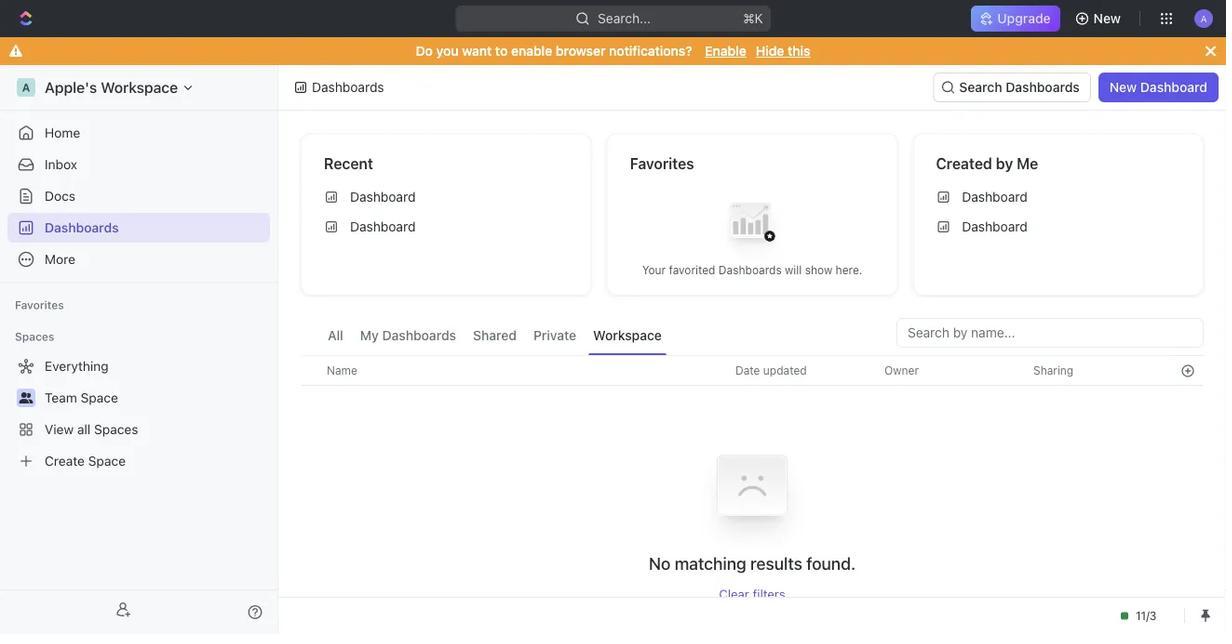 Task type: locate. For each thing, give the bounding box(es) containing it.
filters
[[753, 587, 785, 602]]

upgrade link
[[971, 6, 1060, 32]]

private
[[533, 328, 576, 344]]

space for team space
[[81, 391, 118, 406]]

spaces
[[15, 331, 54, 344], [94, 422, 138, 438]]

row
[[301, 356, 1204, 386]]

1 vertical spatial favorites
[[15, 299, 64, 312]]

new inside new dashboard button
[[1110, 80, 1137, 95]]

more
[[45, 252, 75, 267]]

workspace up the home link at the left of page
[[101, 79, 178, 96]]

dashboard link
[[317, 182, 576, 212], [929, 182, 1188, 212], [317, 212, 576, 242], [929, 212, 1188, 242]]

0 vertical spatial a
[[1201, 13, 1207, 24]]

team space link
[[45, 384, 266, 413]]

want
[[462, 43, 492, 59]]

search dashboards button
[[933, 73, 1091, 102]]

workspace inside button
[[593, 328, 662, 344]]

home
[[45, 125, 80, 141]]

⌘k
[[743, 11, 763, 26]]

spaces down "favorites" "button"
[[15, 331, 54, 344]]

dashboards
[[312, 80, 384, 95], [1006, 80, 1080, 95], [45, 220, 119, 236], [719, 264, 782, 277], [382, 328, 456, 344]]

dashboards link
[[7, 213, 270, 243]]

tab list
[[323, 318, 666, 356]]

1 horizontal spatial a
[[1201, 13, 1207, 24]]

row containing name
[[301, 356, 1204, 386]]

shared button
[[468, 318, 521, 356]]

this
[[788, 43, 810, 59]]

workspace down the your
[[593, 328, 662, 344]]

tree containing everything
[[7, 352, 270, 477]]

0 horizontal spatial workspace
[[101, 79, 178, 96]]

new right upgrade
[[1094, 11, 1121, 26]]

dashboards up more
[[45, 220, 119, 236]]

new
[[1094, 11, 1121, 26], [1110, 80, 1137, 95]]

a inside dropdown button
[[1201, 13, 1207, 24]]

0 vertical spatial space
[[81, 391, 118, 406]]

found.
[[806, 554, 856, 574]]

tree
[[7, 352, 270, 477]]

1 vertical spatial a
[[22, 81, 30, 94]]

will
[[785, 264, 802, 277]]

do you want to enable browser notifications? enable hide this
[[416, 43, 810, 59]]

1 horizontal spatial favorites
[[630, 155, 694, 173]]

0 vertical spatial spaces
[[15, 331, 54, 344]]

view all spaces link
[[7, 415, 266, 445]]

0 vertical spatial new
[[1094, 11, 1121, 26]]

all button
[[323, 318, 348, 356]]

notifications?
[[609, 43, 692, 59]]

my dashboards button
[[355, 318, 461, 356]]

docs
[[45, 189, 75, 204]]

you
[[436, 43, 459, 59]]

all
[[328, 328, 343, 344]]

space
[[81, 391, 118, 406], [88, 454, 126, 469]]

space down view all spaces
[[88, 454, 126, 469]]

a up new dashboard
[[1201, 13, 1207, 24]]

dashboard
[[1140, 80, 1208, 95], [350, 189, 416, 205], [962, 189, 1028, 205], [350, 219, 416, 235], [962, 219, 1028, 235]]

workspace
[[101, 79, 178, 96], [593, 328, 662, 344]]

everything link
[[7, 352, 266, 382]]

recent
[[324, 155, 373, 173]]

1 horizontal spatial workspace
[[593, 328, 662, 344]]

0 vertical spatial workspace
[[101, 79, 178, 96]]

upgrade
[[997, 11, 1051, 26]]

0 horizontal spatial favorites
[[15, 299, 64, 312]]

enable
[[511, 43, 552, 59]]

dashboard inside button
[[1140, 80, 1208, 95]]

space up view all spaces
[[81, 391, 118, 406]]

spaces right all
[[94, 422, 138, 438]]

no data image
[[696, 431, 808, 553]]

search...
[[598, 11, 651, 26]]

date
[[736, 364, 760, 378]]

workspace button
[[589, 318, 666, 356]]

favorites
[[630, 155, 694, 173], [15, 299, 64, 312]]

created
[[936, 155, 992, 173]]

view
[[45, 422, 74, 438]]

0 horizontal spatial a
[[22, 81, 30, 94]]

a left "apple's"
[[22, 81, 30, 94]]

1 vertical spatial workspace
[[593, 328, 662, 344]]

new inside new button
[[1094, 11, 1121, 26]]

a inside navigation
[[22, 81, 30, 94]]

private button
[[529, 318, 581, 356]]

new down new button
[[1110, 80, 1137, 95]]

1 vertical spatial spaces
[[94, 422, 138, 438]]

1 horizontal spatial spaces
[[94, 422, 138, 438]]

a
[[1201, 13, 1207, 24], [22, 81, 30, 94]]

date updated button
[[724, 357, 818, 385]]

sidebar navigation
[[0, 65, 282, 635]]

tree inside sidebar navigation
[[7, 352, 270, 477]]

apple's workspace
[[45, 79, 178, 96]]

1 vertical spatial new
[[1110, 80, 1137, 95]]

do
[[416, 43, 433, 59]]

clear filters button
[[719, 587, 785, 602]]

1 vertical spatial space
[[88, 454, 126, 469]]

no matching results found. row
[[301, 431, 1204, 602]]

browser
[[556, 43, 606, 59]]



Task type: describe. For each thing, give the bounding box(es) containing it.
my
[[360, 328, 379, 344]]

create
[[45, 454, 85, 469]]

workspace inside sidebar navigation
[[101, 79, 178, 96]]

shared
[[473, 328, 517, 344]]

updated
[[763, 364, 807, 378]]

a button
[[1189, 4, 1219, 34]]

no
[[649, 554, 671, 574]]

search
[[959, 80, 1002, 95]]

everything
[[45, 359, 109, 374]]

search dashboards
[[959, 80, 1080, 95]]

favorites inside "button"
[[15, 299, 64, 312]]

by
[[996, 155, 1013, 173]]

your favorited dashboards will show here.
[[642, 264, 862, 277]]

create space
[[45, 454, 126, 469]]

new for new
[[1094, 11, 1121, 26]]

0 horizontal spatial spaces
[[15, 331, 54, 344]]

me
[[1017, 155, 1038, 173]]

here.
[[836, 264, 862, 277]]

docs link
[[7, 182, 270, 211]]

0 vertical spatial favorites
[[630, 155, 694, 173]]

owner
[[884, 364, 919, 378]]

all
[[77, 422, 91, 438]]

dashboards inside sidebar navigation
[[45, 220, 119, 236]]

sharing
[[1033, 364, 1074, 378]]

my dashboards
[[360, 328, 456, 344]]

dashboards up recent
[[312, 80, 384, 95]]

created by me
[[936, 155, 1038, 173]]

inbox
[[45, 157, 77, 172]]

matching
[[675, 554, 746, 574]]

dashboards right the search at the top right
[[1006, 80, 1080, 95]]

space for create space
[[88, 454, 126, 469]]

hide
[[756, 43, 784, 59]]

inbox link
[[7, 150, 270, 180]]

no matching results found. table
[[301, 356, 1204, 602]]

no matching results found.
[[649, 554, 856, 574]]

create space link
[[7, 447, 266, 477]]

new dashboard button
[[1098, 73, 1219, 102]]

dashboards left will
[[719, 264, 782, 277]]

to
[[495, 43, 508, 59]]

team
[[45, 391, 77, 406]]

your
[[642, 264, 666, 277]]

view all spaces
[[45, 422, 138, 438]]

clear filters
[[719, 587, 785, 602]]

no favorited dashboards image
[[715, 189, 789, 263]]

tab list containing all
[[323, 318, 666, 356]]

clear
[[719, 587, 749, 602]]

results
[[750, 554, 802, 574]]

new button
[[1068, 4, 1132, 34]]

new for new dashboard
[[1110, 80, 1137, 95]]

favorites button
[[7, 294, 71, 317]]

home link
[[7, 118, 270, 148]]

date updated
[[736, 364, 807, 378]]

enable
[[705, 43, 746, 59]]

apple's workspace, , element
[[17, 78, 35, 97]]

show
[[805, 264, 833, 277]]

new dashboard
[[1110, 80, 1208, 95]]

more button
[[7, 245, 270, 275]]

user group image
[[19, 393, 33, 404]]

name
[[327, 364, 357, 378]]

favorited
[[669, 264, 715, 277]]

Search by name... text field
[[908, 319, 1193, 347]]

apple's
[[45, 79, 97, 96]]

team space
[[45, 391, 118, 406]]

dashboards right my
[[382, 328, 456, 344]]



